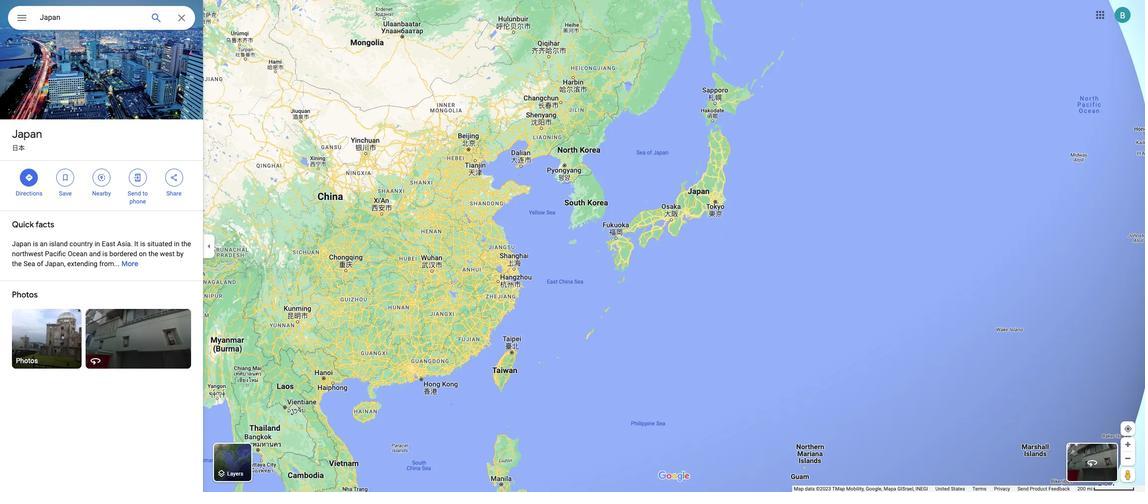 Task type: describe. For each thing, give the bounding box(es) containing it.
from...
[[99, 260, 120, 268]]

sea
[[23, 260, 35, 268]]

200 mi
[[1078, 486, 1093, 492]]

0 vertical spatial photos
[[12, 290, 38, 300]]

show your location image
[[1124, 425, 1133, 434]]

2 in from the left
[[174, 240, 180, 248]]

island
[[49, 240, 68, 248]]

ocean
[[68, 250, 87, 258]]

northwest
[[12, 250, 43, 258]]


[[61, 172, 70, 183]]

west
[[160, 250, 175, 258]]

send product feedback
[[1018, 486, 1070, 492]]

an
[[40, 240, 48, 248]]

map data ©2023 tmap mobility, google, mapa gisrael, inegi
[[794, 486, 928, 492]]

japan,
[[45, 260, 66, 268]]


[[16, 11, 28, 25]]

0 horizontal spatial is
[[33, 240, 38, 248]]

none field inside japan field
[[40, 11, 142, 23]]

1 in from the left
[[95, 240, 100, 248]]

actions for japan region
[[0, 161, 203, 211]]

zoom out image
[[1125, 455, 1132, 462]]

send to phone
[[128, 190, 148, 205]]

bordered
[[109, 250, 137, 258]]

nearby
[[92, 190, 111, 197]]

united states
[[936, 486, 965, 492]]

gisrael,
[[898, 486, 915, 492]]


[[97, 172, 106, 183]]

terms
[[973, 486, 987, 492]]

japan main content
[[0, 0, 203, 492]]

and
[[89, 250, 101, 258]]

united
[[936, 486, 950, 492]]

photos inside photos "button"
[[16, 357, 38, 365]]

inegi
[[916, 486, 928, 492]]

more
[[122, 259, 138, 268]]

quick
[[12, 220, 34, 230]]

1 horizontal spatial is
[[102, 250, 108, 258]]

2 horizontal spatial the
[[181, 240, 191, 248]]

terms button
[[973, 486, 987, 492]]

layers
[[227, 471, 243, 478]]

extending
[[67, 260, 98, 268]]

united states button
[[936, 486, 965, 492]]

google account: brad klo  
(klobrad84@gmail.com) image
[[1115, 7, 1131, 23]]

google maps element
[[0, 0, 1145, 492]]


[[133, 172, 142, 183]]

feedback
[[1049, 486, 1070, 492]]

show street view coverage image
[[1121, 467, 1135, 482]]

tmap
[[833, 486, 845, 492]]

footer inside the google maps "element"
[[794, 486, 1078, 492]]

country
[[69, 240, 93, 248]]

 search field
[[8, 6, 195, 32]]

data
[[805, 486, 815, 492]]

日本
[[12, 144, 25, 152]]



Task type: locate. For each thing, give the bounding box(es) containing it.
east
[[102, 240, 115, 248]]

mi
[[1087, 486, 1093, 492]]

2 vertical spatial the
[[12, 260, 22, 268]]

 button
[[8, 6, 36, 32]]

is right it
[[140, 240, 145, 248]]

mapa
[[884, 486, 897, 492]]

send
[[128, 190, 141, 197], [1018, 486, 1029, 492]]

0 horizontal spatial the
[[12, 260, 22, 268]]

situated
[[147, 240, 172, 248]]

1 vertical spatial the
[[148, 250, 158, 258]]

mobility,
[[847, 486, 865, 492]]

in
[[95, 240, 100, 248], [174, 240, 180, 248]]

japan for japan 日本
[[12, 127, 42, 141]]

1 horizontal spatial the
[[148, 250, 158, 258]]

privacy
[[994, 486, 1010, 492]]

0 vertical spatial japan
[[12, 127, 42, 141]]

zoom in image
[[1125, 441, 1132, 449]]

1 japan from the top
[[12, 127, 42, 141]]

footer
[[794, 486, 1078, 492]]

quick facts
[[12, 220, 54, 230]]

is left the an
[[33, 240, 38, 248]]

the right on
[[148, 250, 158, 258]]

japan up the northwest
[[12, 240, 31, 248]]

japan up 日本 at the top
[[12, 127, 42, 141]]

asia.
[[117, 240, 133, 248]]

map
[[794, 486, 804, 492]]

google,
[[866, 486, 883, 492]]

it
[[134, 240, 138, 248]]

pacific
[[45, 250, 66, 258]]

1 horizontal spatial send
[[1018, 486, 1029, 492]]


[[25, 172, 34, 183]]

to
[[143, 190, 148, 197]]

0 horizontal spatial send
[[128, 190, 141, 197]]

in up the and
[[95, 240, 100, 248]]

in up the by
[[174, 240, 180, 248]]

photos
[[12, 290, 38, 300], [16, 357, 38, 365]]

states
[[951, 486, 965, 492]]

2 japan from the top
[[12, 240, 31, 248]]

send left product
[[1018, 486, 1029, 492]]

send product feedback button
[[1018, 486, 1070, 492]]

send for send to phone
[[128, 190, 141, 197]]

japan for japan is an island country in east asia. it is situated in the northwest pacific ocean and is bordered on the west by the sea of japan, extending from...
[[12, 240, 31, 248]]

share
[[166, 190, 182, 197]]

1 vertical spatial send
[[1018, 486, 1029, 492]]

privacy button
[[994, 486, 1010, 492]]

2 horizontal spatial is
[[140, 240, 145, 248]]

photos button
[[12, 309, 82, 369]]

collapse side panel image
[[204, 241, 215, 252]]

0 vertical spatial the
[[181, 240, 191, 248]]

0 horizontal spatial in
[[95, 240, 100, 248]]

japan
[[12, 127, 42, 141], [12, 240, 31, 248]]

None field
[[40, 11, 142, 23]]

0 vertical spatial send
[[128, 190, 141, 197]]

japan inside japan is an island country in east asia. it is situated in the northwest pacific ocean and is bordered on the west by the sea of japan, extending from...
[[12, 240, 31, 248]]

the left sea in the left of the page
[[12, 260, 22, 268]]

of
[[37, 260, 43, 268]]

send up phone
[[128, 190, 141, 197]]

1 vertical spatial japan
[[12, 240, 31, 248]]

footer containing map data ©2023 tmap mobility, google, mapa gisrael, inegi
[[794, 486, 1078, 492]]

send for send product feedback
[[1018, 486, 1029, 492]]

Japan field
[[8, 6, 195, 30]]

save
[[59, 190, 72, 197]]

japan is an island country in east asia. it is situated in the northwest pacific ocean and is bordered on the west by the sea of japan, extending from...
[[12, 240, 191, 268]]

street view image
[[1087, 457, 1099, 469]]

1 vertical spatial photos
[[16, 357, 38, 365]]

200 mi button
[[1078, 486, 1135, 492]]

japan 日本
[[12, 127, 42, 152]]

the
[[181, 240, 191, 248], [148, 250, 158, 258], [12, 260, 22, 268]]

more button
[[122, 251, 138, 276]]

product
[[1030, 486, 1048, 492]]

is right the and
[[102, 250, 108, 258]]

phone
[[130, 198, 146, 205]]

send inside button
[[1018, 486, 1029, 492]]

on
[[139, 250, 147, 258]]

is
[[33, 240, 38, 248], [140, 240, 145, 248], [102, 250, 108, 258]]

directions
[[16, 190, 42, 197]]

1 horizontal spatial in
[[174, 240, 180, 248]]

by
[[176, 250, 184, 258]]

200
[[1078, 486, 1086, 492]]

send inside the send to phone
[[128, 190, 141, 197]]

©2023
[[816, 486, 831, 492]]

facts
[[36, 220, 54, 230]]

the up the by
[[181, 240, 191, 248]]


[[170, 172, 179, 183]]



Task type: vqa. For each thing, say whether or not it's contained in the screenshot.
Product
yes



